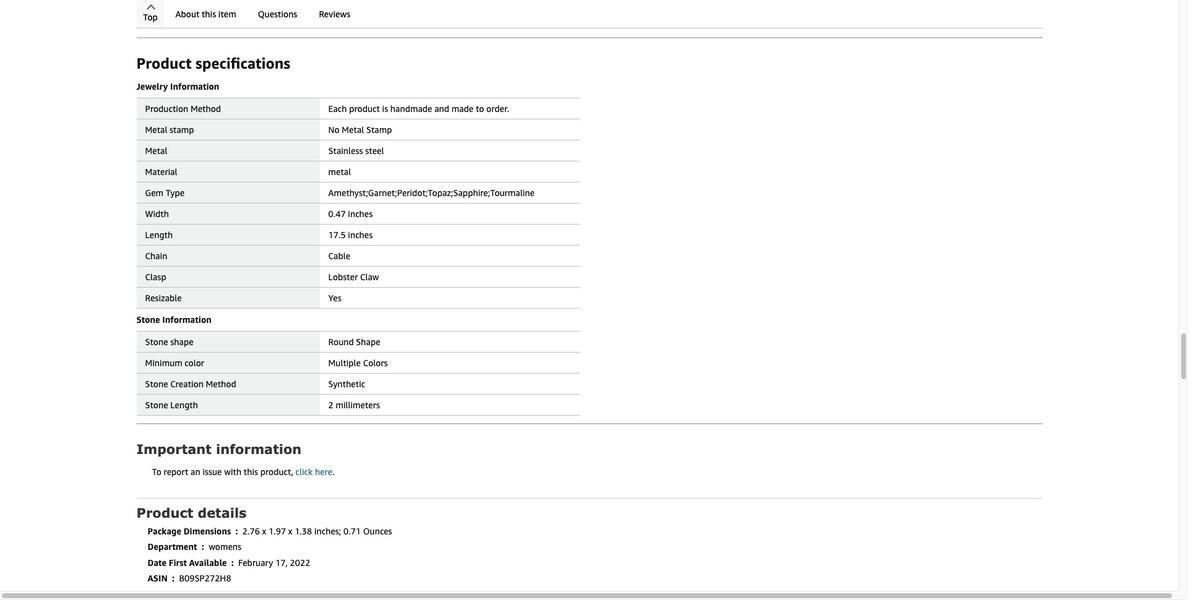 Task type: describe. For each thing, give the bounding box(es) containing it.
information for stone information
[[162, 314, 211, 325]]

production method
[[145, 103, 221, 114]]

stainless steel
[[328, 145, 384, 156]]

1 vertical spatial method
[[206, 379, 236, 389]]

asin
[[148, 573, 168, 584]]

metal for metal
[[145, 145, 167, 156]]

information for jewelry information
[[170, 81, 219, 92]]

here
[[315, 466, 332, 477]]

2022
[[290, 557, 310, 568]]

each
[[328, 103, 347, 114]]

synthetic
[[328, 379, 365, 389]]

1 products from the left
[[289, 589, 324, 599]]

metal
[[328, 166, 351, 177]]

order.
[[486, 103, 509, 114]]

no
[[328, 124, 340, 135]]

inches;
[[314, 526, 341, 536]]

metal stamp
[[145, 124, 194, 135]]

no metal stamp
[[328, 124, 392, 135]]

1 vertical spatial this
[[244, 466, 258, 477]]

2 millimeters
[[328, 400, 380, 410]]

each product is handmade and made to order.
[[328, 103, 509, 114]]

product for product specifications
[[136, 54, 192, 72]]

womens
[[209, 541, 241, 552]]

metal for metal stamp
[[145, 124, 167, 135]]

see
[[329, 589, 343, 599]]

: down dimensions on the left bottom
[[202, 541, 204, 552]]

click
[[296, 466, 313, 477]]

1 vertical spatial length
[[170, 400, 198, 410]]

inches for 17.5 inches
[[348, 230, 373, 240]]

stainless
[[328, 145, 363, 156]]

2 handmade from the left
[[389, 589, 432, 599]]

package
[[148, 526, 181, 536]]

multiple
[[328, 358, 361, 368]]

to
[[152, 466, 161, 477]]

product
[[349, 103, 380, 114]]

clasp
[[145, 272, 166, 282]]

and
[[435, 103, 449, 114]]

stone for stone shape
[[145, 337, 168, 347]]

gem type
[[145, 188, 184, 198]]

2
[[328, 400, 333, 410]]

0.47
[[328, 209, 346, 219]]

0 vertical spatial length
[[145, 230, 173, 240]]

department
[[148, 541, 197, 552]]

minimum color
[[145, 358, 204, 368]]

100
[[362, 589, 378, 599]]

minimum
[[145, 358, 182, 368]]

0.71
[[343, 526, 361, 536]]

made
[[452, 103, 474, 114]]

17.5 inches
[[328, 230, 373, 240]]

multiple colors
[[328, 358, 388, 368]]

0 vertical spatial method
[[191, 103, 221, 114]]

report
[[164, 466, 188, 477]]

date
[[148, 557, 167, 568]]

stone length
[[145, 400, 198, 410]]

1 x from the left
[[262, 526, 266, 536]]

‎ down 'first'
[[177, 573, 177, 584]]

steel
[[365, 145, 384, 156]]

details
[[198, 505, 247, 520]]

2 in from the left
[[380, 589, 387, 599]]

available
[[189, 557, 227, 568]]

information
[[216, 441, 302, 457]]

chain
[[145, 251, 167, 261]]

important
[[136, 441, 212, 457]]

important information
[[136, 441, 302, 457]]

is
[[382, 103, 388, 114]]

click here link
[[296, 466, 332, 477]]

cable
[[328, 251, 350, 261]]

gem
[[145, 188, 163, 198]]

february
[[238, 557, 273, 568]]

jewelry
[[136, 81, 168, 92]]

stone for stone length
[[145, 400, 168, 410]]

questions
[[258, 9, 297, 19]]

0.47 inches
[[328, 209, 373, 219]]

stone information
[[136, 314, 211, 325]]

‎ down womens
[[236, 557, 236, 568]]

product details package dimensions                                     ‏                                         :                                     ‎ 2.76 x 1.97 x 1.38 inches; 0.71 ounces department                                     ‏                                         :                                     ‎ womens date first available                                     ‏                                         :                                     ‎ february 17, 2022 asin                                     ‏                                         :                                     ‎ b09sp272h8 best sellers rank: #5 in handmade products ( see top 100 in handmade products )
[[136, 505, 472, 599]]

shape
[[356, 337, 380, 347]]

: right "asin"
[[172, 573, 175, 584]]

(
[[326, 589, 329, 599]]

‏ down dimensions on the left bottom
[[199, 541, 199, 552]]



Task type: locate. For each thing, give the bounding box(es) containing it.
metal right the no on the left of the page
[[342, 124, 364, 135]]

0 vertical spatial this
[[202, 9, 216, 19]]

color
[[185, 358, 204, 368]]

rank:
[[197, 589, 220, 599]]

product specifications
[[136, 54, 290, 72]]

shape
[[170, 337, 193, 347]]

specifications
[[196, 54, 290, 72]]

inches down 0.47 inches at the top
[[348, 230, 373, 240]]

0 vertical spatial top
[[143, 12, 158, 22]]

.
[[332, 466, 335, 477]]

stone down minimum
[[145, 379, 168, 389]]

metal down production
[[145, 124, 167, 135]]

handmade down february
[[244, 589, 287, 599]]

stone down resizable
[[136, 314, 160, 325]]

1 vertical spatial top
[[345, 589, 360, 599]]

1 vertical spatial inches
[[348, 230, 373, 240]]

handmade
[[390, 103, 432, 114]]

1 horizontal spatial handmade
[[389, 589, 432, 599]]

)
[[469, 589, 472, 599]]

round shape
[[328, 337, 380, 347]]

colors
[[363, 358, 388, 368]]

top left "about"
[[143, 12, 158, 22]]

1 horizontal spatial top
[[345, 589, 360, 599]]

lobster
[[328, 272, 358, 282]]

1 handmade from the left
[[244, 589, 287, 599]]

17.5
[[328, 230, 346, 240]]

inches
[[348, 209, 373, 219], [348, 230, 373, 240]]

stone down stone creation method
[[145, 400, 168, 410]]

2 inches from the top
[[348, 230, 373, 240]]

item
[[218, 9, 236, 19]]

handmade right 100
[[389, 589, 432, 599]]

in right 100
[[380, 589, 387, 599]]

information up production method
[[170, 81, 219, 92]]

1 inches from the top
[[348, 209, 373, 219]]

in
[[235, 589, 242, 599], [380, 589, 387, 599]]

width
[[145, 209, 169, 219]]

an
[[191, 466, 200, 477]]

‏
[[233, 526, 233, 536], [199, 541, 199, 552], [229, 557, 229, 568], [170, 573, 170, 584]]

this left item
[[202, 9, 216, 19]]

method
[[191, 103, 221, 114], [206, 379, 236, 389]]

stamp
[[366, 124, 392, 135]]

product up the jewelry
[[136, 54, 192, 72]]

length down creation
[[170, 400, 198, 410]]

x
[[262, 526, 266, 536], [288, 526, 292, 536]]

in right #5
[[235, 589, 242, 599]]

information up shape
[[162, 314, 211, 325]]

amethyst;garnet;peridot;topaz;sapphire;tourmaline
[[328, 188, 535, 198]]

dimensions
[[184, 526, 231, 536]]

‏ up womens
[[233, 526, 233, 536]]

inches for 0.47 inches
[[348, 209, 373, 219]]

claw
[[360, 272, 379, 282]]

ounces
[[363, 526, 392, 536]]

‏ down womens
[[229, 557, 229, 568]]

: down womens
[[231, 557, 234, 568]]

2 product from the top
[[136, 505, 193, 520]]

1.97
[[269, 526, 286, 536]]

17,
[[275, 557, 288, 568]]

‏ right "asin"
[[170, 573, 170, 584]]

reviews
[[319, 9, 350, 19]]

resizable
[[145, 293, 182, 303]]

b09sp272h8
[[179, 573, 231, 584]]

type
[[166, 188, 184, 198]]

with
[[224, 466, 241, 477]]

‎ left 2.76
[[240, 526, 240, 536]]

product up package
[[136, 505, 193, 520]]

method right creation
[[206, 379, 236, 389]]

sellers
[[167, 589, 195, 599]]

#5
[[222, 589, 232, 599]]

: left 2.76
[[235, 526, 238, 536]]

inches up 17.5 inches
[[348, 209, 373, 219]]

1 horizontal spatial products
[[435, 589, 469, 599]]

0 horizontal spatial top
[[143, 12, 158, 22]]

0 vertical spatial product
[[136, 54, 192, 72]]

0 horizontal spatial this
[[202, 9, 216, 19]]

0 horizontal spatial x
[[262, 526, 266, 536]]

0 horizontal spatial in
[[235, 589, 242, 599]]

top
[[143, 12, 158, 22], [345, 589, 360, 599]]

‎ down dimensions on the left bottom
[[206, 541, 206, 552]]

top inside product details package dimensions                                     ‏                                         :                                     ‎ 2.76 x 1.97 x 1.38 inches; 0.71 ounces department                                     ‏                                         :                                     ‎ womens date first available                                     ‏                                         :                                     ‎ february 17, 2022 asin                                     ‏                                         :                                     ‎ b09sp272h8 best sellers rank: #5 in handmade products ( see top 100 in handmade products )
[[345, 589, 360, 599]]

metal
[[145, 124, 167, 135], [342, 124, 364, 135], [145, 145, 167, 156]]

0 horizontal spatial handmade
[[244, 589, 287, 599]]

to report an issue with this product, click here .
[[152, 466, 335, 477]]

jewelry information
[[136, 81, 219, 92]]

stamp
[[170, 124, 194, 135]]

see top 100 in handmade products link
[[329, 589, 469, 599]]

stone for stone creation method
[[145, 379, 168, 389]]

this
[[202, 9, 216, 19], [244, 466, 258, 477]]

stone up minimum
[[145, 337, 168, 347]]

product inside product details package dimensions                                     ‏                                         :                                     ‎ 2.76 x 1.97 x 1.38 inches; 0.71 ounces department                                     ‏                                         :                                     ‎ womens date first available                                     ‏                                         :                                     ‎ february 17, 2022 asin                                     ‏                                         :                                     ‎ b09sp272h8 best sellers rank: #5 in handmade products ( see top 100 in handmade products )
[[136, 505, 193, 520]]

stone creation method
[[145, 379, 236, 389]]

2.76
[[242, 526, 260, 536]]

method up stamp
[[191, 103, 221, 114]]

length
[[145, 230, 173, 240], [170, 400, 198, 410]]

0 horizontal spatial products
[[289, 589, 324, 599]]

about
[[175, 9, 199, 19]]

1 vertical spatial product
[[136, 505, 193, 520]]

first
[[169, 557, 187, 568]]

products
[[289, 589, 324, 599], [435, 589, 469, 599]]

1 product from the top
[[136, 54, 192, 72]]

production
[[145, 103, 188, 114]]

1.38
[[295, 526, 312, 536]]

1 vertical spatial information
[[162, 314, 211, 325]]

product for product details package dimensions                                     ‏                                         :                                     ‎ 2.76 x 1.97 x 1.38 inches; 0.71 ounces department                                     ‏                                         :                                     ‎ womens date first available                                     ‏                                         :                                     ‎ february 17, 2022 asin                                     ‏                                         :                                     ‎ b09sp272h8 best sellers rank: #5 in handmade products ( see top 100 in handmade products )
[[136, 505, 193, 520]]

stone shape
[[145, 337, 193, 347]]

lobster claw
[[328, 272, 379, 282]]

creation
[[170, 379, 204, 389]]

1 horizontal spatial in
[[380, 589, 387, 599]]

best
[[148, 589, 165, 599]]

product,
[[260, 466, 293, 477]]

about this item
[[175, 9, 236, 19]]

millimeters
[[336, 400, 380, 410]]

0 vertical spatial inches
[[348, 209, 373, 219]]

x right 1.97
[[288, 526, 292, 536]]

2 products from the left
[[435, 589, 469, 599]]

length down width
[[145, 230, 173, 240]]

1 in from the left
[[235, 589, 242, 599]]

this right with
[[244, 466, 258, 477]]

:
[[235, 526, 238, 536], [202, 541, 204, 552], [231, 557, 234, 568], [172, 573, 175, 584]]

issue
[[203, 466, 222, 477]]

metal up material at the top of page
[[145, 145, 167, 156]]

0 vertical spatial information
[[170, 81, 219, 92]]

top right see
[[345, 589, 360, 599]]

x left 1.97
[[262, 526, 266, 536]]

2 x from the left
[[288, 526, 292, 536]]

round
[[328, 337, 354, 347]]

yes
[[328, 293, 341, 303]]

1 horizontal spatial x
[[288, 526, 292, 536]]

information
[[170, 81, 219, 92], [162, 314, 211, 325]]

to
[[476, 103, 484, 114]]

stone for stone information
[[136, 314, 160, 325]]

1 horizontal spatial this
[[244, 466, 258, 477]]



Task type: vqa. For each thing, say whether or not it's contained in the screenshot.


